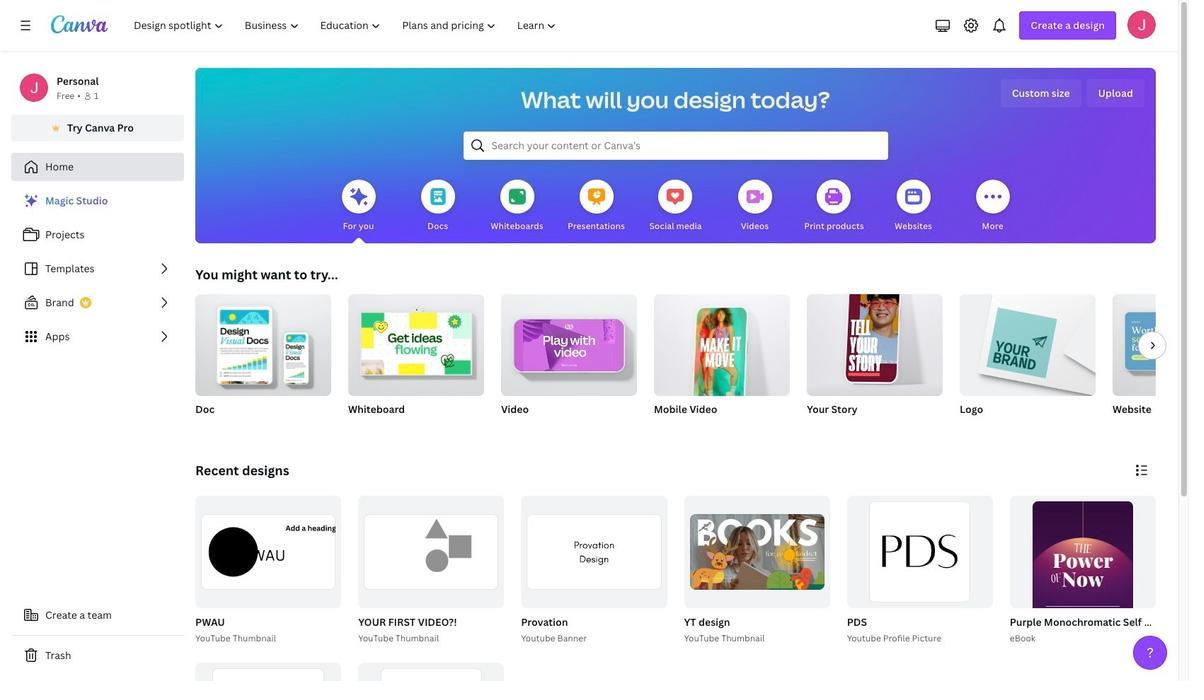 Task type: vqa. For each thing, say whether or not it's contained in the screenshot.
list on the left of the page
yes



Task type: locate. For each thing, give the bounding box(es) containing it.
group
[[807, 286, 943, 435], [807, 286, 943, 397], [195, 289, 331, 435], [195, 289, 331, 397], [348, 289, 484, 435], [348, 289, 484, 397], [501, 289, 637, 435], [501, 289, 637, 397], [654, 289, 790, 435], [654, 289, 790, 405], [960, 289, 1096, 435], [960, 289, 1096, 397], [1113, 295, 1190, 435], [1113, 295, 1190, 397], [193, 496, 341, 646], [195, 496, 341, 609], [356, 496, 504, 646], [358, 496, 504, 609], [519, 496, 667, 646], [521, 496, 667, 609], [682, 496, 830, 646], [845, 496, 993, 646], [1008, 496, 1190, 663], [1010, 496, 1156, 663], [195, 663, 341, 682], [358, 663, 504, 682]]

list
[[11, 187, 184, 351]]

top level navigation element
[[125, 11, 569, 40]]

None search field
[[463, 132, 888, 160]]



Task type: describe. For each thing, give the bounding box(es) containing it.
Search search field
[[492, 132, 860, 159]]

james peterson image
[[1128, 11, 1156, 39]]



